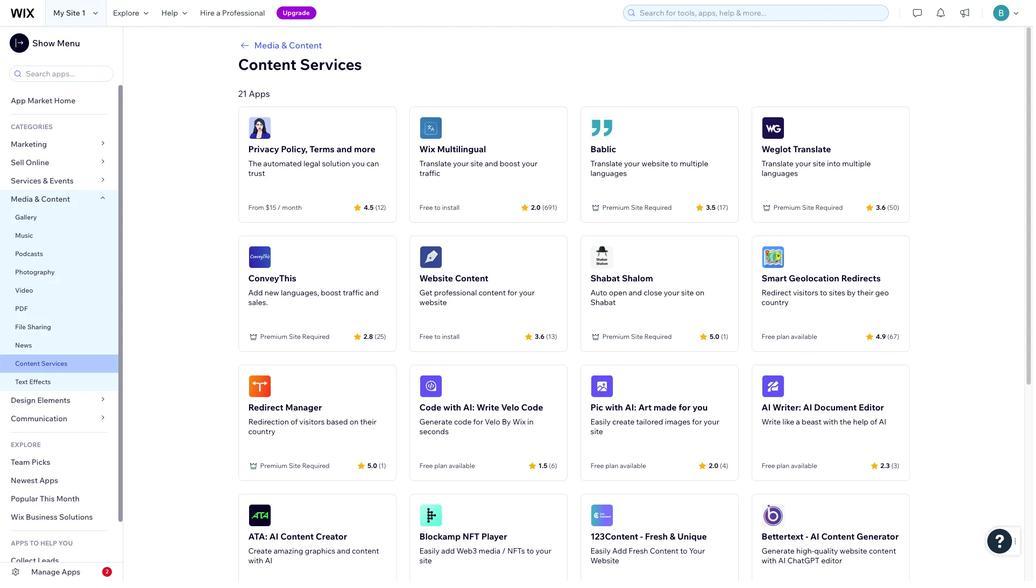 Task type: locate. For each thing, give the bounding box(es) containing it.
site for redirect manager
[[289, 462, 301, 470]]

plan down seconds
[[435, 462, 448, 470]]

media up gallery
[[11, 194, 33, 204]]

premium site required down weglot translate translate your site into multiple languages
[[774, 204, 843, 212]]

0 vertical spatial on
[[696, 288, 705, 298]]

/ inside "blockamp nft player easily add web3 media / nfts to your site"
[[502, 546, 506, 556]]

- inside bettertext - ai content generator generate high-quality website content with ai chatgpt editor
[[806, 531, 809, 542]]

1 vertical spatial 5.0
[[368, 462, 377, 470]]

2 install from the top
[[442, 333, 460, 341]]

and down multilingual
[[485, 159, 498, 169]]

free plan available down create
[[591, 462, 646, 470]]

help
[[40, 539, 57, 548]]

1 vertical spatial visitors
[[300, 417, 325, 427]]

install for multilingual
[[442, 204, 460, 212]]

2 languages from the left
[[762, 169, 798, 178]]

languages down the bablic
[[591, 169, 627, 178]]

visitors
[[794, 288, 819, 298], [300, 417, 325, 427]]

multiple inside bablic translate your website to multiple languages
[[680, 159, 709, 169]]

visitors down geolocation
[[794, 288, 819, 298]]

popular this month
[[11, 494, 80, 504]]

1 horizontal spatial media & content link
[[238, 39, 910, 52]]

home
[[54, 96, 76, 106]]

code up in
[[522, 402, 544, 413]]

media & content inside sidebar element
[[11, 194, 70, 204]]

wix
[[420, 144, 435, 155], [513, 417, 526, 427], [11, 513, 24, 522]]

1.5 (6)
[[539, 462, 557, 470]]

3.5 (17)
[[707, 203, 729, 211]]

wix inside wix multilingual translate your site and boost your traffic
[[420, 144, 435, 155]]

0 horizontal spatial wix
[[11, 513, 24, 522]]

with inside ai writer: ai document editor write like a beast with the help of ai
[[824, 417, 839, 427]]

ata: ai content creator logo image
[[248, 504, 271, 527]]

premium down open
[[603, 333, 630, 341]]

traffic down multilingual
[[420, 169, 441, 178]]

premium site required down "close"
[[603, 333, 672, 341]]

required for bablic
[[645, 204, 672, 212]]

1 horizontal spatial of
[[871, 417, 878, 427]]

website
[[420, 273, 453, 284], [591, 556, 620, 566]]

0 vertical spatial install
[[442, 204, 460, 212]]

0 horizontal spatial languages
[[591, 169, 627, 178]]

wix down popular
[[11, 513, 24, 522]]

1 horizontal spatial content
[[479, 288, 506, 298]]

- inside 123content - fresh & unique easily add fresh content to your website
[[641, 531, 643, 542]]

0 horizontal spatial of
[[291, 417, 298, 427]]

content right professional
[[479, 288, 506, 298]]

easily down pic
[[591, 417, 611, 427]]

premium up 'smart geolocation redirects logo'
[[774, 204, 801, 212]]

show
[[32, 38, 55, 48]]

4.5
[[364, 203, 374, 211]]

art
[[639, 402, 652, 413]]

- right 123content
[[641, 531, 643, 542]]

plan for ai
[[777, 462, 790, 470]]

0 vertical spatial 3.6
[[877, 203, 886, 211]]

1 horizontal spatial (1)
[[721, 332, 729, 341]]

0 horizontal spatial 3.6
[[535, 332, 545, 341]]

1 horizontal spatial languages
[[762, 169, 798, 178]]

2 free to install from the top
[[420, 333, 460, 341]]

5.0 for redirect manager
[[368, 462, 377, 470]]

1 horizontal spatial their
[[858, 288, 874, 298]]

free plan available down seconds
[[420, 462, 475, 470]]

content right graphics
[[352, 546, 379, 556]]

content inside 123content - fresh & unique easily add fresh content to your website
[[650, 546, 679, 556]]

premium for bablic
[[603, 204, 630, 212]]

0 horizontal spatial /
[[278, 204, 281, 212]]

content up 21 apps
[[238, 55, 297, 74]]

ai left amazing
[[265, 556, 273, 566]]

site right "close"
[[682, 288, 694, 298]]

0 horizontal spatial website
[[420, 273, 453, 284]]

available for document
[[791, 462, 818, 470]]

online
[[26, 158, 49, 167]]

privacy policy, terms and more the automated legal solution you can trust
[[248, 144, 379, 178]]

0 horizontal spatial media
[[11, 194, 33, 204]]

ai: up code
[[463, 402, 475, 413]]

sites
[[829, 288, 846, 298]]

1 vertical spatial redirect
[[248, 402, 284, 413]]

required down into
[[816, 204, 843, 212]]

their right 'by'
[[858, 288, 874, 298]]

1 horizontal spatial redirect
[[762, 288, 792, 298]]

upgrade button
[[276, 6, 316, 19]]

1 shabat from the top
[[591, 273, 620, 284]]

redirect manager logo image
[[248, 375, 271, 398]]

website inside website content get professional content for your website
[[420, 273, 453, 284]]

2 vertical spatial website
[[840, 546, 868, 556]]

1 vertical spatial (1)
[[379, 462, 386, 470]]

premium for weglot
[[774, 204, 801, 212]]

conveythis logo image
[[248, 246, 271, 269]]

ata:
[[248, 531, 268, 542]]

of down manager
[[291, 417, 298, 427]]

content inside website content get professional content for your website
[[455, 273, 489, 284]]

premium site required for weglot
[[774, 204, 843, 212]]

easily inside pic with ai: art made for you easily create tailored images for your site
[[591, 417, 611, 427]]

translate down the bablic
[[591, 159, 623, 169]]

1 horizontal spatial add
[[613, 546, 627, 556]]

editor
[[822, 556, 843, 566]]

0 horizontal spatial (1)
[[379, 462, 386, 470]]

open
[[609, 288, 627, 298]]

1 multiple from the left
[[680, 159, 709, 169]]

0 horizontal spatial country
[[248, 427, 275, 437]]

help button
[[155, 0, 194, 26]]

0 horizontal spatial website
[[420, 298, 447, 307]]

apps right 21
[[249, 88, 270, 99]]

1 vertical spatial add
[[613, 546, 627, 556]]

events
[[50, 176, 74, 186]]

your
[[453, 159, 469, 169], [522, 159, 538, 169], [625, 159, 640, 169], [796, 159, 811, 169], [519, 288, 535, 298], [664, 288, 680, 298], [704, 417, 720, 427], [536, 546, 552, 556]]

site down languages,
[[289, 333, 301, 341]]

1 install from the top
[[442, 204, 460, 212]]

2 ai: from the left
[[625, 402, 637, 413]]

you left the can
[[352, 159, 365, 169]]

required down conveythis add new languages, boost traffic and sales.
[[302, 333, 330, 341]]

on
[[696, 288, 705, 298], [350, 417, 359, 427]]

site down pic
[[591, 427, 603, 437]]

shabat up auto
[[591, 273, 620, 284]]

terms
[[310, 144, 335, 155]]

1 vertical spatial website
[[420, 298, 447, 307]]

site for bablic
[[631, 204, 643, 212]]

market
[[27, 96, 52, 106]]

media inside sidebar element
[[11, 194, 33, 204]]

languages inside weglot translate translate your site into multiple languages
[[762, 169, 798, 178]]

0 vertical spatial boost
[[500, 159, 520, 169]]

0 horizontal spatial redirect
[[248, 402, 284, 413]]

required down bablic translate your website to multiple languages
[[645, 204, 672, 212]]

1 vertical spatial /
[[502, 546, 506, 556]]

languages
[[591, 169, 627, 178], [762, 169, 798, 178]]

0 vertical spatial media & content
[[254, 40, 322, 51]]

conveythis
[[248, 273, 297, 284]]

1 vertical spatial write
[[762, 417, 781, 427]]

redirect manager redirection of visitors based on their country
[[248, 402, 377, 437]]

ai: left the art
[[625, 402, 637, 413]]

wix business solutions link
[[0, 508, 118, 527]]

news
[[15, 341, 32, 349]]

0 horizontal spatial content services
[[15, 360, 67, 368]]

1 horizontal spatial traffic
[[420, 169, 441, 178]]

more
[[354, 144, 376, 155]]

1 vertical spatial wix
[[513, 417, 526, 427]]

premium for shabat
[[603, 333, 630, 341]]

(4)
[[720, 462, 729, 470]]

sharing
[[27, 323, 51, 331]]

site for weglot translate
[[803, 204, 815, 212]]

premium for conveythis
[[260, 333, 288, 341]]

traffic inside conveythis add new languages, boost traffic and sales.
[[343, 288, 364, 298]]

1 horizontal spatial generate
[[762, 546, 795, 556]]

available
[[791, 333, 818, 341], [449, 462, 475, 470], [620, 462, 646, 470], [791, 462, 818, 470]]

2.0 left the (4)
[[709, 462, 719, 470]]

1 horizontal spatial 5.0
[[710, 332, 720, 341]]

on right "close"
[[696, 288, 705, 298]]

and
[[337, 144, 352, 155], [485, 159, 498, 169], [366, 288, 379, 298], [629, 288, 642, 298], [337, 546, 350, 556]]

4.5 (12)
[[364, 203, 386, 211]]

premium site required down redirect manager redirection of visitors based on their country
[[260, 462, 330, 470]]

your inside shabat shalom auto open and close your site on shabat
[[664, 288, 680, 298]]

0 horizontal spatial multiple
[[680, 159, 709, 169]]

media & content link
[[238, 39, 910, 52], [0, 190, 118, 208]]

pic
[[591, 402, 604, 413]]

marketing
[[11, 139, 47, 149]]

0 vertical spatial 5.0
[[710, 332, 720, 341]]

1 horizontal spatial on
[[696, 288, 705, 298]]

apps up this
[[39, 476, 58, 486]]

media
[[254, 40, 280, 51], [11, 194, 33, 204]]

text
[[15, 378, 28, 386]]

with down bettertext
[[762, 556, 777, 566]]

generate left code
[[420, 417, 453, 427]]

free for pic
[[591, 462, 604, 470]]

easily inside 123content - fresh & unique easily add fresh content to your website
[[591, 546, 611, 556]]

picks
[[32, 458, 50, 467]]

1 horizontal spatial website
[[642, 159, 669, 169]]

site inside pic with ai: art made for you easily create tailored images for your site
[[591, 427, 603, 437]]

0 horizontal spatial add
[[248, 288, 263, 298]]

wix left in
[[513, 417, 526, 427]]

seconds
[[420, 427, 449, 437]]

content inside bettertext - ai content generator generate high-quality website content with ai chatgpt editor
[[869, 546, 897, 556]]

you right made
[[693, 402, 708, 413]]

install for content
[[442, 333, 460, 341]]

0 horizontal spatial content
[[352, 546, 379, 556]]

site down bablic translate your website to multiple languages
[[631, 204, 643, 212]]

content inside website content get professional content for your website
[[479, 288, 506, 298]]

ai: inside code with ai: write velo code generate code for velo by wix  in seconds
[[463, 402, 475, 413]]

1 horizontal spatial wix
[[420, 144, 435, 155]]

2 multiple from the left
[[843, 159, 871, 169]]

5.0 (1) for manager
[[368, 462, 386, 470]]

available down beast at the bottom right of page
[[791, 462, 818, 470]]

manager
[[285, 402, 322, 413]]

site inside weglot translate translate your site into multiple languages
[[813, 159, 826, 169]]

/ right $15
[[278, 204, 281, 212]]

multiple inside weglot translate translate your site into multiple languages
[[843, 159, 871, 169]]

content services up 'effects'
[[15, 360, 67, 368]]

add down 123content
[[613, 546, 627, 556]]

your inside weglot translate translate your site into multiple languages
[[796, 159, 811, 169]]

free down seconds
[[420, 462, 433, 470]]

available down code
[[449, 462, 475, 470]]

2 horizontal spatial wix
[[513, 417, 526, 427]]

1 horizontal spatial content services
[[238, 55, 362, 74]]

premium site required for shabat
[[603, 333, 672, 341]]

free plan available for write
[[420, 462, 475, 470]]

0 horizontal spatial boost
[[321, 288, 341, 298]]

fresh
[[645, 531, 668, 542], [629, 546, 648, 556]]

2 vertical spatial wix
[[11, 513, 24, 522]]

0 vertical spatial 5.0 (1)
[[710, 332, 729, 341]]

content down "upgrade" button
[[289, 40, 322, 51]]

5.0 (1) for shalom
[[710, 332, 729, 341]]

1 horizontal spatial country
[[762, 298, 789, 307]]

visitors inside redirect manager redirection of visitors based on their country
[[300, 417, 325, 427]]

0 horizontal spatial their
[[360, 417, 377, 427]]

site left into
[[813, 159, 826, 169]]

free right (12)
[[420, 204, 433, 212]]

free to install up 'website content logo'
[[420, 204, 460, 212]]

site down multilingual
[[471, 159, 483, 169]]

bettertext - ai content generator generate high-quality website content with ai chatgpt editor
[[762, 531, 899, 566]]

country inside redirect manager redirection of visitors based on their country
[[248, 427, 275, 437]]

plan for code
[[435, 462, 448, 470]]

your inside website content get professional content for your website
[[519, 288, 535, 298]]

2 - from the left
[[806, 531, 809, 542]]

and down shalom
[[629, 288, 642, 298]]

required down "close"
[[645, 333, 672, 341]]

1 vertical spatial traffic
[[343, 288, 364, 298]]

with inside bettertext - ai content generator generate high-quality website content with ai chatgpt editor
[[762, 556, 777, 566]]

based
[[326, 417, 348, 427]]

document
[[815, 402, 857, 413]]

1 free to install from the top
[[420, 204, 460, 212]]

translate down multilingual
[[420, 159, 452, 169]]

can
[[367, 159, 379, 169]]

install up 'website content logo'
[[442, 204, 460, 212]]

popular this month link
[[0, 490, 118, 508]]

1 - from the left
[[641, 531, 643, 542]]

and up 2.8 (25)
[[366, 288, 379, 298]]

bettertext - ai content generator logo image
[[762, 504, 785, 527]]

1 horizontal spatial /
[[502, 546, 506, 556]]

geo
[[876, 288, 889, 298]]

2.0 (691)
[[531, 203, 557, 211]]

free for code
[[420, 462, 433, 470]]

free plan available up ai writer: ai document editor logo
[[762, 333, 818, 341]]

shabat shalom auto open and close your site on shabat
[[591, 273, 705, 307]]

wix for business
[[11, 513, 24, 522]]

code with ai: write velo code logo image
[[420, 375, 442, 398]]

bablic logo image
[[591, 117, 613, 139]]

and down creator
[[337, 546, 350, 556]]

available down create
[[620, 462, 646, 470]]

(691)
[[543, 203, 557, 211]]

plan for pic
[[606, 462, 619, 470]]

0 vertical spatial services
[[300, 55, 362, 74]]

0 horizontal spatial media & content
[[11, 194, 70, 204]]

3.6 left (13) on the right bottom
[[535, 332, 545, 341]]

plan down like
[[777, 462, 790, 470]]

site down redirect manager redirection of visitors based on their country
[[289, 462, 301, 470]]

team picks
[[11, 458, 50, 467]]

Search apps... field
[[23, 66, 110, 81]]

velo up by
[[501, 402, 520, 413]]

required
[[645, 204, 672, 212], [816, 204, 843, 212], [302, 333, 330, 341], [645, 333, 672, 341], [302, 462, 330, 470]]

in
[[528, 417, 534, 427]]

/ left nfts
[[502, 546, 506, 556]]

2 vertical spatial apps
[[62, 567, 80, 577]]

& inside 123content - fresh & unique easily add fresh content to your website
[[670, 531, 676, 542]]

on right based
[[350, 417, 359, 427]]

with inside code with ai: write velo code generate code for velo by wix  in seconds
[[444, 402, 461, 413]]

1 horizontal spatial code
[[522, 402, 544, 413]]

month
[[56, 494, 80, 504]]

wix multilingual logo image
[[420, 117, 442, 139]]

from $15 / month
[[248, 204, 302, 212]]

redirect
[[762, 288, 792, 298], [248, 402, 284, 413]]

0 horizontal spatial -
[[641, 531, 643, 542]]

1 horizontal spatial write
[[762, 417, 781, 427]]

sidebar element
[[0, 26, 123, 581]]

1 vertical spatial their
[[360, 417, 377, 427]]

1 vertical spatial 5.0 (1)
[[368, 462, 386, 470]]

0 vertical spatial content services
[[238, 55, 362, 74]]

ai:
[[463, 402, 475, 413], [625, 402, 637, 413]]

available for art
[[620, 462, 646, 470]]

1 horizontal spatial boost
[[500, 159, 520, 169]]

site down shabat shalom auto open and close your site on shabat
[[631, 333, 643, 341]]

123content - fresh & unique logo image
[[591, 504, 613, 527]]

smart geolocation redirects logo image
[[762, 246, 785, 269]]

generate
[[420, 417, 453, 427], [762, 546, 795, 556]]

fresh left unique
[[645, 531, 668, 542]]

0 vertical spatial redirect
[[762, 288, 792, 298]]

site inside shabat shalom auto open and close your site on shabat
[[682, 288, 694, 298]]

- for bettertext
[[806, 531, 809, 542]]

1 languages from the left
[[591, 169, 627, 178]]

website down 123content
[[591, 556, 620, 566]]

Search for tools, apps, help & more... field
[[637, 5, 886, 20]]

0 vertical spatial you
[[352, 159, 365, 169]]

2.0 for boost
[[531, 203, 541, 211]]

0 vertical spatial free to install
[[420, 204, 460, 212]]

available for write
[[449, 462, 475, 470]]

1 horizontal spatial ai:
[[625, 402, 637, 413]]

and up the solution
[[337, 144, 352, 155]]

(1) for manager
[[379, 462, 386, 470]]

2 of from the left
[[871, 417, 878, 427]]

free to install down get
[[420, 333, 460, 341]]

1 vertical spatial velo
[[485, 417, 500, 427]]

1 horizontal spatial you
[[693, 402, 708, 413]]

text effects
[[15, 378, 51, 386]]

on inside shabat shalom auto open and close your site on shabat
[[696, 288, 705, 298]]

premium up shabat shalom logo on the right top of the page
[[603, 204, 630, 212]]

traffic inside wix multilingual translate your site and boost your traffic
[[420, 169, 441, 178]]

apps to help you
[[11, 539, 73, 548]]

languages down weglot on the right top
[[762, 169, 798, 178]]

1 vertical spatial 3.6
[[535, 332, 545, 341]]

velo left by
[[485, 417, 500, 427]]

of inside redirect manager redirection of visitors based on their country
[[291, 417, 298, 427]]

ai left writer:
[[762, 402, 771, 413]]

services
[[300, 55, 362, 74], [11, 176, 41, 186], [41, 360, 67, 368]]

solutions
[[59, 513, 93, 522]]

2 shabat from the top
[[591, 298, 616, 307]]

free up ai writer: ai document editor logo
[[762, 333, 776, 341]]

0 vertical spatial apps
[[249, 88, 270, 99]]

media & content down "upgrade" button
[[254, 40, 322, 51]]

0 vertical spatial shabat
[[591, 273, 620, 284]]

visitors inside 'smart geolocation redirects redirect visitors to sites by their geo country'
[[794, 288, 819, 298]]

2 horizontal spatial content
[[869, 546, 897, 556]]

free plan available for redirect
[[762, 333, 818, 341]]

code down the code with ai: write velo code logo
[[420, 402, 442, 413]]

premium site required for redirect
[[260, 462, 330, 470]]

with down the ata:
[[248, 556, 263, 566]]

site down weglot translate translate your site into multiple languages
[[803, 204, 815, 212]]

ai: inside pic with ai: art made for you easily create tailored images for your site
[[625, 402, 637, 413]]

pic with ai: art made for you logo image
[[591, 375, 613, 398]]

nft
[[463, 531, 480, 542]]

1 horizontal spatial a
[[796, 417, 801, 427]]

1 ai: from the left
[[463, 402, 475, 413]]

apps inside newest apps link
[[39, 476, 58, 486]]

content down generator
[[869, 546, 897, 556]]

1 vertical spatial media
[[11, 194, 33, 204]]

0 vertical spatial website
[[642, 159, 669, 169]]

free plan available for document
[[762, 462, 818, 470]]

and inside the ata: ai content creator create amazing graphics and content with ai
[[337, 546, 350, 556]]

redirects
[[842, 273, 881, 284]]

help
[[161, 8, 178, 18]]

professional
[[434, 288, 477, 298]]

1 horizontal spatial apps
[[62, 567, 80, 577]]

3.6 for weglot translate
[[877, 203, 886, 211]]

0 horizontal spatial write
[[477, 402, 499, 413]]

1 vertical spatial website
[[591, 556, 620, 566]]

website content logo image
[[420, 246, 442, 269]]

languages inside bablic translate your website to multiple languages
[[591, 169, 627, 178]]

multiple up the 3.5
[[680, 159, 709, 169]]

0 horizontal spatial ai:
[[463, 402, 475, 413]]

0 vertical spatial write
[[477, 402, 499, 413]]

1 vertical spatial you
[[693, 402, 708, 413]]

premium
[[603, 204, 630, 212], [774, 204, 801, 212], [260, 333, 288, 341], [603, 333, 630, 341], [260, 462, 288, 470]]

1 horizontal spatial 3.6
[[877, 203, 886, 211]]

easily down 123content
[[591, 546, 611, 556]]

0 vertical spatial their
[[858, 288, 874, 298]]

newest
[[11, 476, 38, 486]]

smart geolocation redirects redirect visitors to sites by their geo country
[[762, 273, 889, 307]]

collect leads
[[11, 556, 59, 566]]

1 of from the left
[[291, 417, 298, 427]]

ai: for write
[[463, 402, 475, 413]]

country down smart
[[762, 298, 789, 307]]

write inside code with ai: write velo code generate code for velo by wix  in seconds
[[477, 402, 499, 413]]

of right help
[[871, 417, 878, 427]]

redirect inside 'smart geolocation redirects redirect visitors to sites by their geo country'
[[762, 288, 792, 298]]

wix inside sidebar element
[[11, 513, 24, 522]]

the
[[840, 417, 852, 427]]

1 horizontal spatial media & content
[[254, 40, 322, 51]]

1 vertical spatial apps
[[39, 476, 58, 486]]

0 horizontal spatial code
[[420, 402, 442, 413]]

country inside 'smart geolocation redirects redirect visitors to sites by their geo country'
[[762, 298, 789, 307]]

to inside "blockamp nft player easily add web3 media / nfts to your site"
[[527, 546, 534, 556]]

2 horizontal spatial website
[[840, 546, 868, 556]]

shabat down shabat shalom logo on the right top of the page
[[591, 298, 616, 307]]

0 vertical spatial velo
[[501, 402, 520, 413]]

add inside 123content - fresh & unique easily add fresh content to your website
[[613, 546, 627, 556]]

1 horizontal spatial 5.0 (1)
[[710, 332, 729, 341]]

redirect down smart
[[762, 288, 792, 298]]

website inside 123content - fresh & unique easily add fresh content to your website
[[591, 556, 620, 566]]

available for redirect
[[791, 333, 818, 341]]

content up quality
[[822, 531, 855, 542]]

quality
[[815, 546, 839, 556]]

plan down create
[[606, 462, 619, 470]]

premium down sales.
[[260, 333, 288, 341]]

2 horizontal spatial apps
[[249, 88, 270, 99]]

0 vertical spatial visitors
[[794, 288, 819, 298]]

your inside bablic translate your website to multiple languages
[[625, 159, 640, 169]]

content inside the ata: ai content creator create amazing graphics and content with ai
[[281, 531, 314, 542]]

manage
[[31, 567, 60, 577]]

to inside 123content - fresh & unique easily add fresh content to your website
[[681, 546, 688, 556]]

- up high-
[[806, 531, 809, 542]]

3.6
[[877, 203, 886, 211], [535, 332, 545, 341]]

visitors for geolocation
[[794, 288, 819, 298]]

0 horizontal spatial you
[[352, 159, 365, 169]]

2.0 left the (691)
[[531, 203, 541, 211]]

free down get
[[420, 333, 433, 341]]

get
[[420, 288, 433, 298]]

business
[[26, 513, 58, 522]]

required for conveythis
[[302, 333, 330, 341]]

blockamp
[[420, 531, 461, 542]]

ai: for art
[[625, 402, 637, 413]]



Task type: vqa. For each thing, say whether or not it's contained in the screenshot.
the crawl
no



Task type: describe. For each thing, give the bounding box(es) containing it.
0 vertical spatial a
[[216, 8, 221, 18]]

content up gallery link
[[41, 194, 70, 204]]

made
[[654, 402, 677, 413]]

web3
[[457, 546, 477, 556]]

ai up high-
[[811, 531, 820, 542]]

2.0 for you
[[709, 462, 719, 470]]

leads
[[38, 556, 59, 566]]

design elements
[[11, 396, 70, 405]]

graphics
[[305, 546, 335, 556]]

and inside conveythis add new languages, boost traffic and sales.
[[366, 288, 379, 298]]

free for ai
[[762, 462, 776, 470]]

ai up beast at the bottom right of page
[[803, 402, 813, 413]]

your
[[690, 546, 705, 556]]

1
[[82, 8, 86, 18]]

website inside website content get professional content for your website
[[420, 298, 447, 307]]

123content - fresh & unique easily add fresh content to your website
[[591, 531, 707, 566]]

1 horizontal spatial velo
[[501, 402, 520, 413]]

design elements link
[[0, 391, 118, 410]]

add inside conveythis add new languages, boost traffic and sales.
[[248, 288, 263, 298]]

unique
[[678, 531, 707, 542]]

2
[[106, 569, 109, 576]]

site inside "blockamp nft player easily add web3 media / nfts to your site"
[[420, 556, 432, 566]]

code
[[454, 417, 472, 427]]

free for wix
[[420, 204, 433, 212]]

weglot
[[762, 144, 792, 155]]

for inside code with ai: write velo code generate code for velo by wix  in seconds
[[474, 417, 483, 427]]

sales.
[[248, 298, 268, 307]]

site left 1
[[66, 8, 80, 18]]

their inside redirect manager redirection of visitors based on their country
[[360, 417, 377, 427]]

ai writer: ai document editor write like a beast with the help of ai
[[762, 402, 887, 427]]

bettertext
[[762, 531, 804, 542]]

bablic
[[591, 144, 617, 155]]

and inside privacy policy, terms and more the automated legal solution you can trust
[[337, 144, 352, 155]]

visitors for manager
[[300, 417, 325, 427]]

services & events link
[[0, 172, 118, 190]]

3.6 (13)
[[535, 332, 557, 341]]

ai left 'chatgpt'
[[779, 556, 786, 566]]

shalom
[[622, 273, 653, 284]]

translate up into
[[794, 144, 831, 155]]

weglot translate translate your site into multiple languages
[[762, 144, 871, 178]]

write inside ai writer: ai document editor write like a beast with the help of ai
[[762, 417, 781, 427]]

hire
[[200, 8, 215, 18]]

text effects link
[[0, 373, 118, 391]]

into
[[827, 159, 841, 169]]

4.9 (67)
[[876, 332, 900, 341]]

website content get professional content for your website
[[420, 273, 535, 307]]

(1) for shalom
[[721, 332, 729, 341]]

premium for redirect
[[260, 462, 288, 470]]

site inside wix multilingual translate your site and boost your traffic
[[471, 159, 483, 169]]

design
[[11, 396, 36, 405]]

apps for newest apps
[[39, 476, 58, 486]]

apps
[[11, 539, 28, 548]]

translate inside wix multilingual translate your site and boost your traffic
[[420, 159, 452, 169]]

add
[[441, 546, 455, 556]]

newest apps link
[[0, 472, 118, 490]]

weglot translate logo image
[[762, 117, 785, 139]]

generate inside code with ai: write velo code generate code for velo by wix  in seconds
[[420, 417, 453, 427]]

free to install for website
[[420, 333, 460, 341]]

- for 123content
[[641, 531, 643, 542]]

(17)
[[718, 203, 729, 211]]

categories
[[11, 123, 53, 131]]

a inside ai writer: ai document editor write like a beast with the help of ai
[[796, 417, 801, 427]]

translate down weglot on the right top
[[762, 159, 794, 169]]

show menu button
[[10, 33, 80, 53]]

(67)
[[888, 332, 900, 341]]

free plan available for art
[[591, 462, 646, 470]]

writer:
[[773, 402, 802, 413]]

(50)
[[888, 203, 900, 211]]

wix multilingual translate your site and boost your traffic
[[420, 144, 538, 178]]

solution
[[322, 159, 350, 169]]

sell
[[11, 158, 24, 167]]

music
[[15, 231, 33, 240]]

redirection
[[248, 417, 289, 427]]

communication
[[11, 414, 69, 424]]

required for shabat shalom
[[645, 333, 672, 341]]

team picks link
[[0, 453, 118, 472]]

premium site required for conveythis
[[260, 333, 330, 341]]

by
[[502, 417, 511, 427]]

site for shabat shalom
[[631, 333, 643, 341]]

show menu
[[32, 38, 80, 48]]

player
[[482, 531, 507, 542]]

menu
[[57, 38, 80, 48]]

their inside 'smart geolocation redirects redirect visitors to sites by their geo country'
[[858, 288, 874, 298]]

code with ai: write velo code generate code for velo by wix  in seconds
[[420, 402, 544, 437]]

your inside "blockamp nft player easily add web3 media / nfts to your site"
[[536, 546, 552, 556]]

21
[[238, 88, 247, 99]]

to inside bablic translate your website to multiple languages
[[671, 159, 678, 169]]

3.6 for website content
[[535, 332, 545, 341]]

website inside bablic translate your website to multiple languages
[[642, 159, 669, 169]]

tailored
[[637, 417, 664, 427]]

translate inside bablic translate your website to multiple languages
[[591, 159, 623, 169]]

apps for 21 apps
[[249, 88, 270, 99]]

and inside shabat shalom auto open and close your site on shabat
[[629, 288, 642, 298]]

required for redirect manager
[[302, 462, 330, 470]]

free for website
[[420, 333, 433, 341]]

create
[[613, 417, 635, 427]]

creator
[[316, 531, 347, 542]]

close
[[644, 288, 663, 298]]

(13)
[[546, 332, 557, 341]]

easily inside "blockamp nft player easily add web3 media / nfts to your site"
[[420, 546, 440, 556]]

effects
[[29, 378, 51, 386]]

to
[[30, 539, 39, 548]]

marketing link
[[0, 135, 118, 153]]

21 apps
[[238, 88, 270, 99]]

team
[[11, 458, 30, 467]]

3.6 (50)
[[877, 203, 900, 211]]

premium site required for bablic
[[603, 204, 672, 212]]

required for weglot translate
[[816, 204, 843, 212]]

with inside the ata: ai content creator create amazing graphics and content with ai
[[248, 556, 263, 566]]

1 vertical spatial media & content link
[[0, 190, 118, 208]]

& down "upgrade" button
[[282, 40, 287, 51]]

generate inside bettertext - ai content generator generate high-quality website content with ai chatgpt editor
[[762, 546, 795, 556]]

plan for smart
[[777, 333, 790, 341]]

content inside content services link
[[15, 360, 40, 368]]

generator
[[857, 531, 899, 542]]

& left events
[[43, 176, 48, 186]]

free for smart
[[762, 333, 776, 341]]

free to install for wix
[[420, 204, 460, 212]]

hire a professional
[[200, 8, 265, 18]]

site for conveythis
[[289, 333, 301, 341]]

0 vertical spatial media
[[254, 40, 280, 51]]

ata: ai content creator create amazing graphics and content with ai
[[248, 531, 379, 566]]

boost inside wix multilingual translate your site and boost your traffic
[[500, 159, 520, 169]]

ai down editor
[[879, 417, 887, 427]]

ai writer: ai document editor logo image
[[762, 375, 785, 398]]

ai right the ata:
[[270, 531, 279, 542]]

news link
[[0, 336, 118, 355]]

& down services & events
[[35, 194, 40, 204]]

1 vertical spatial fresh
[[629, 546, 648, 556]]

images
[[665, 417, 691, 427]]

apps for manage apps
[[62, 567, 80, 577]]

you inside privacy policy, terms and more the automated legal solution you can trust
[[352, 159, 365, 169]]

of inside ai writer: ai document editor write like a beast with the help of ai
[[871, 417, 878, 427]]

and inside wix multilingual translate your site and boost your traffic
[[485, 159, 498, 169]]

0 vertical spatial fresh
[[645, 531, 668, 542]]

0 horizontal spatial velo
[[485, 417, 500, 427]]

for inside website content get professional content for your website
[[508, 288, 518, 298]]

shabat shalom logo image
[[591, 246, 613, 269]]

app market home
[[11, 96, 76, 106]]

privacy
[[248, 144, 279, 155]]

wix for multilingual
[[420, 144, 435, 155]]

0 vertical spatial /
[[278, 204, 281, 212]]

2.8
[[364, 332, 373, 341]]

with inside pic with ai: art made for you easily create tailored images for your site
[[605, 402, 623, 413]]

languages,
[[281, 288, 319, 298]]

1 code from the left
[[420, 402, 442, 413]]

month
[[282, 204, 302, 212]]

boost inside conveythis add new languages, boost traffic and sales.
[[321, 288, 341, 298]]

blockamp nft player logo image
[[420, 504, 442, 527]]

content inside the ata: ai content creator create amazing graphics and content with ai
[[352, 546, 379, 556]]

$15
[[266, 204, 276, 212]]

2 code from the left
[[522, 402, 544, 413]]

newest apps
[[11, 476, 58, 486]]

5.0 for shabat shalom
[[710, 332, 720, 341]]

video link
[[0, 282, 118, 300]]

1 vertical spatial services
[[11, 176, 41, 186]]

content services inside sidebar element
[[15, 360, 67, 368]]

(6)
[[549, 462, 557, 470]]

your inside pic with ai: art made for you easily create tailored images for your site
[[704, 417, 720, 427]]

on inside redirect manager redirection of visitors based on their country
[[350, 417, 359, 427]]

website inside bettertext - ai content generator generate high-quality website content with ai chatgpt editor
[[840, 546, 868, 556]]

redirect inside redirect manager redirection of visitors based on their country
[[248, 402, 284, 413]]

(12)
[[375, 203, 386, 211]]

nfts
[[508, 546, 525, 556]]

2 vertical spatial services
[[41, 360, 67, 368]]

app market home link
[[0, 92, 118, 110]]

multilingual
[[437, 144, 486, 155]]

privacy policy, terms and more logo image
[[248, 117, 271, 139]]

to inside 'smart geolocation redirects redirect visitors to sites by their geo country'
[[820, 288, 828, 298]]

content inside bettertext - ai content generator generate high-quality website content with ai chatgpt editor
[[822, 531, 855, 542]]

upgrade
[[283, 9, 310, 17]]

0 vertical spatial media & content link
[[238, 39, 910, 52]]

you inside pic with ai: art made for you easily create tailored images for your site
[[693, 402, 708, 413]]

policy,
[[281, 144, 308, 155]]

wix inside code with ai: write velo code generate code for velo by wix  in seconds
[[513, 417, 526, 427]]



